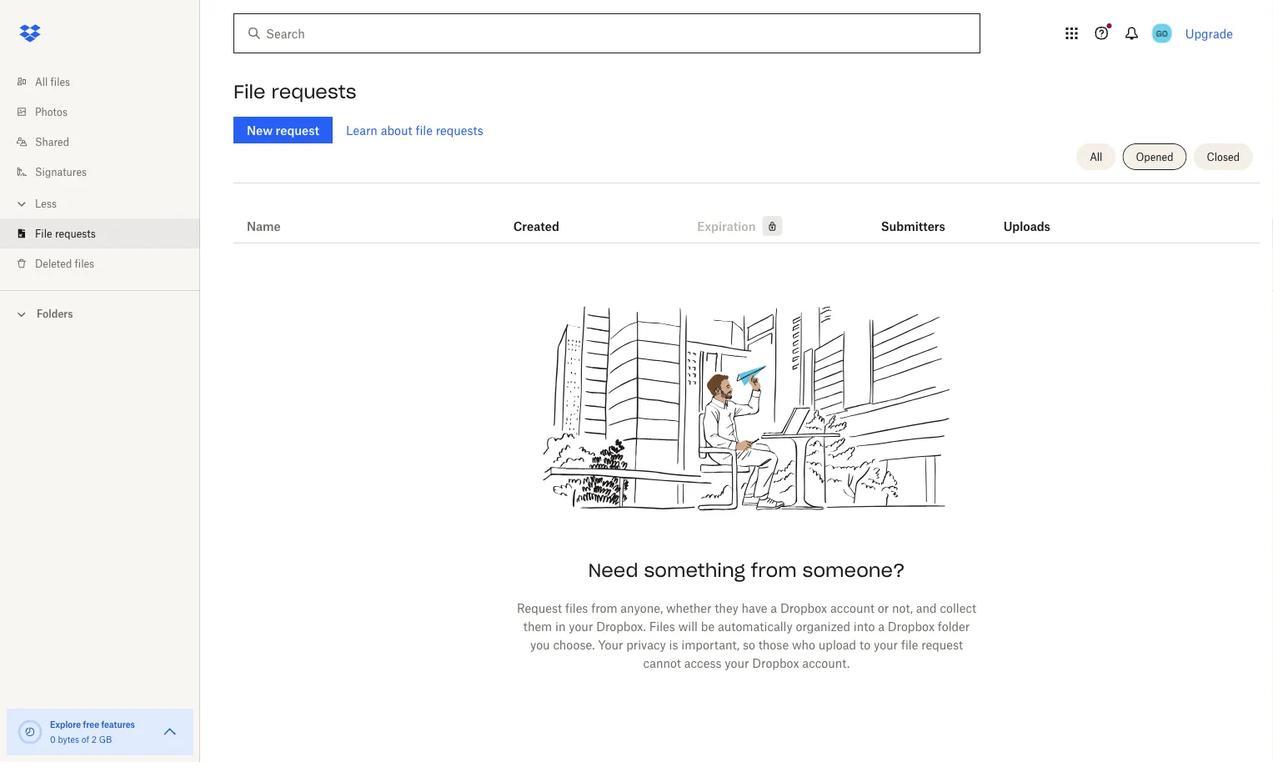 Task type: describe. For each thing, give the bounding box(es) containing it.
explore free features 0 bytes of 2 gb
[[50, 719, 135, 745]]

explore
[[50, 719, 81, 730]]

shared
[[35, 136, 69, 148]]

2 vertical spatial your
[[725, 656, 749, 670]]

deleted files
[[35, 257, 94, 270]]

file inside 'list item'
[[35, 227, 52, 240]]

so
[[743, 638, 756, 652]]

go button
[[1149, 20, 1176, 47]]

row containing name
[[234, 189, 1260, 244]]

from for anyone,
[[592, 601, 618, 615]]

less image
[[13, 196, 30, 212]]

features
[[101, 719, 135, 730]]

less
[[35, 197, 57, 210]]

need
[[588, 559, 638, 582]]

whether
[[666, 601, 712, 615]]

they
[[715, 601, 739, 615]]

or
[[878, 601, 889, 615]]

name
[[247, 219, 281, 233]]

all files
[[35, 75, 70, 88]]

closed
[[1207, 151, 1240, 163]]

will
[[679, 619, 698, 633]]

1 horizontal spatial requests
[[271, 80, 357, 103]]

0 vertical spatial a
[[771, 601, 777, 615]]

shared link
[[13, 127, 200, 157]]

1 vertical spatial a
[[878, 619, 885, 633]]

created button
[[514, 216, 560, 236]]

account.
[[803, 656, 850, 670]]

dropbox image
[[13, 17, 47, 50]]

request inside request files from anyone, whether they have a dropbox account or not, and collect them in your dropbox. files will be automatically organized into a dropbox folder you choose. your privacy is important, so those who upload to your file request cannot access your dropbox account.
[[922, 638, 963, 652]]

0 vertical spatial file
[[416, 123, 433, 137]]

Search in folder "Dropbox" text field
[[266, 24, 946, 43]]

of
[[82, 734, 89, 745]]

folder
[[938, 619, 970, 633]]

new request button
[[234, 117, 333, 143]]

upgrade
[[1186, 26, 1234, 40]]

pro trial element
[[756, 216, 783, 236]]

2 vertical spatial dropbox
[[753, 656, 799, 670]]

be
[[701, 619, 715, 633]]

2
[[92, 734, 97, 745]]

opened
[[1136, 151, 1174, 163]]

opened button
[[1123, 143, 1187, 170]]

and
[[916, 601, 937, 615]]

automatically
[[718, 619, 793, 633]]

0 vertical spatial your
[[569, 619, 593, 633]]

files for deleted
[[75, 257, 94, 270]]

files
[[649, 619, 675, 633]]

learn about file requests
[[346, 123, 484, 137]]

something
[[644, 559, 746, 582]]

photos link
[[13, 97, 200, 127]]

1 horizontal spatial file
[[234, 80, 266, 103]]

files for all
[[51, 75, 70, 88]]

0 vertical spatial dropbox
[[781, 601, 828, 615]]

privacy
[[627, 638, 666, 652]]

free
[[83, 719, 99, 730]]

about
[[381, 123, 413, 137]]

all files link
[[13, 67, 200, 97]]

requests inside file requests link
[[55, 227, 96, 240]]

not,
[[892, 601, 913, 615]]

file inside request files from anyone, whether they have a dropbox account or not, and collect them in your dropbox. files will be automatically organized into a dropbox folder you choose. your privacy is important, so those who upload to your file request cannot access your dropbox account.
[[902, 638, 919, 652]]

who
[[792, 638, 816, 652]]

1 vertical spatial requests
[[436, 123, 484, 137]]

account
[[831, 601, 875, 615]]

access
[[685, 656, 722, 670]]

someone?
[[803, 559, 905, 582]]



Task type: vqa. For each thing, say whether or not it's contained in the screenshot.
no
no



Task type: locate. For each thing, give the bounding box(es) containing it.
1 vertical spatial file requests
[[35, 227, 96, 240]]

have
[[742, 601, 768, 615]]

file requests
[[234, 80, 357, 103], [35, 227, 96, 240]]

signatures link
[[13, 157, 200, 187]]

2 horizontal spatial your
[[874, 638, 898, 652]]

1 column header from the left
[[881, 196, 948, 236]]

2 vertical spatial requests
[[55, 227, 96, 240]]

0 vertical spatial from
[[751, 559, 797, 582]]

your
[[569, 619, 593, 633], [874, 638, 898, 652], [725, 656, 749, 670]]

files up photos
[[51, 75, 70, 88]]

important,
[[682, 638, 740, 652]]

all button
[[1077, 143, 1116, 170]]

all inside list
[[35, 75, 48, 88]]

1 horizontal spatial your
[[725, 656, 749, 670]]

1 vertical spatial file
[[902, 638, 919, 652]]

file up "new"
[[234, 80, 266, 103]]

cannot
[[644, 656, 681, 670]]

your right to
[[874, 638, 898, 652]]

collect
[[940, 601, 977, 615]]

closed button
[[1194, 143, 1254, 170]]

request inside button
[[276, 123, 319, 137]]

0 vertical spatial requests
[[271, 80, 357, 103]]

created
[[514, 219, 560, 233]]

from
[[751, 559, 797, 582], [592, 601, 618, 615]]

your down so
[[725, 656, 749, 670]]

request right "new"
[[276, 123, 319, 137]]

2 horizontal spatial files
[[565, 601, 588, 615]]

into
[[854, 619, 875, 633]]

requests up deleted files
[[55, 227, 96, 240]]

2 horizontal spatial requests
[[436, 123, 484, 137]]

dropbox up "organized"
[[781, 601, 828, 615]]

files right deleted
[[75, 257, 94, 270]]

1 vertical spatial your
[[874, 638, 898, 652]]

learn
[[346, 123, 378, 137]]

column header
[[881, 196, 948, 236], [1004, 196, 1071, 236]]

upload
[[819, 638, 857, 652]]

from inside request files from anyone, whether they have a dropbox account or not, and collect them in your dropbox. files will be automatically organized into a dropbox folder you choose. your privacy is important, so those who upload to your file request cannot access your dropbox account.
[[592, 601, 618, 615]]

2 column header from the left
[[1004, 196, 1071, 236]]

your up choose.
[[569, 619, 593, 633]]

0 horizontal spatial column header
[[881, 196, 948, 236]]

0 vertical spatial files
[[51, 75, 70, 88]]

file
[[416, 123, 433, 137], [902, 638, 919, 652]]

0 vertical spatial file requests
[[234, 80, 357, 103]]

to
[[860, 638, 871, 652]]

a
[[771, 601, 777, 615], [878, 619, 885, 633]]

1 horizontal spatial all
[[1090, 151, 1103, 163]]

is
[[669, 638, 679, 652]]

signatures
[[35, 166, 87, 178]]

dropbox down those at the right of the page
[[753, 656, 799, 670]]

request files from anyone, whether they have a dropbox account or not, and collect them in your dropbox. files will be automatically organized into a dropbox folder you choose. your privacy is important, so those who upload to your file request cannot access your dropbox account.
[[517, 601, 977, 670]]

deleted files link
[[13, 249, 200, 279]]

0 vertical spatial all
[[35, 75, 48, 88]]

bytes
[[58, 734, 79, 745]]

them
[[524, 619, 552, 633]]

requests up new request button
[[271, 80, 357, 103]]

need something from someone?
[[588, 559, 905, 582]]

file requests up deleted files
[[35, 227, 96, 240]]

all for all
[[1090, 151, 1103, 163]]

dropbox down not,
[[888, 619, 935, 633]]

file requests inside file requests link
[[35, 227, 96, 240]]

0 horizontal spatial from
[[592, 601, 618, 615]]

your
[[598, 638, 623, 652]]

1 horizontal spatial a
[[878, 619, 885, 633]]

0 horizontal spatial file
[[35, 227, 52, 240]]

anyone,
[[621, 601, 663, 615]]

folders button
[[0, 301, 200, 326]]

new request
[[247, 123, 319, 137]]

0 vertical spatial request
[[276, 123, 319, 137]]

1 vertical spatial from
[[592, 601, 618, 615]]

folders
[[37, 308, 73, 320]]

1 vertical spatial request
[[922, 638, 963, 652]]

1 horizontal spatial from
[[751, 559, 797, 582]]

files for request
[[565, 601, 588, 615]]

1 horizontal spatial request
[[922, 638, 963, 652]]

1 horizontal spatial file
[[902, 638, 919, 652]]

deleted
[[35, 257, 72, 270]]

choose.
[[553, 638, 595, 652]]

from up have
[[751, 559, 797, 582]]

file down less
[[35, 227, 52, 240]]

from up dropbox.
[[592, 601, 618, 615]]

0 horizontal spatial files
[[51, 75, 70, 88]]

all inside button
[[1090, 151, 1103, 163]]

files
[[51, 75, 70, 88], [75, 257, 94, 270], [565, 601, 588, 615]]

from for someone?
[[751, 559, 797, 582]]

1 horizontal spatial column header
[[1004, 196, 1071, 236]]

0 horizontal spatial a
[[771, 601, 777, 615]]

1 vertical spatial dropbox
[[888, 619, 935, 633]]

organized
[[796, 619, 851, 633]]

files inside request files from anyone, whether they have a dropbox account or not, and collect them in your dropbox. files will be automatically organized into a dropbox folder you choose. your privacy is important, so those who upload to your file request cannot access your dropbox account.
[[565, 601, 588, 615]]

1 vertical spatial all
[[1090, 151, 1103, 163]]

all for all files
[[35, 75, 48, 88]]

files up in at the bottom left
[[565, 601, 588, 615]]

file right about
[[416, 123, 433, 137]]

dropbox
[[781, 601, 828, 615], [888, 619, 935, 633], [753, 656, 799, 670]]

0 horizontal spatial request
[[276, 123, 319, 137]]

in
[[555, 619, 566, 633]]

file requests up new request button
[[234, 80, 357, 103]]

go
[[1157, 28, 1168, 38]]

requests
[[271, 80, 357, 103], [436, 123, 484, 137], [55, 227, 96, 240]]

all
[[35, 75, 48, 88], [1090, 151, 1103, 163]]

all left opened
[[1090, 151, 1103, 163]]

1 vertical spatial file
[[35, 227, 52, 240]]

a right have
[[771, 601, 777, 615]]

request
[[276, 123, 319, 137], [922, 638, 963, 652]]

0 horizontal spatial file
[[416, 123, 433, 137]]

list
[[0, 57, 200, 290]]

upgrade link
[[1186, 26, 1234, 40]]

requests right about
[[436, 123, 484, 137]]

all up photos
[[35, 75, 48, 88]]

1 horizontal spatial file requests
[[234, 80, 357, 103]]

row
[[234, 189, 1260, 244]]

0 horizontal spatial your
[[569, 619, 593, 633]]

learn about file requests link
[[346, 123, 484, 137]]

file down not,
[[902, 638, 919, 652]]

file requests link
[[13, 219, 200, 249]]

0 horizontal spatial file requests
[[35, 227, 96, 240]]

photos
[[35, 106, 68, 118]]

you
[[530, 638, 550, 652]]

request down folder
[[922, 638, 963, 652]]

file
[[234, 80, 266, 103], [35, 227, 52, 240]]

those
[[759, 638, 789, 652]]

file requests list item
[[0, 219, 200, 249]]

request
[[517, 601, 562, 615]]

gb
[[99, 734, 112, 745]]

1 horizontal spatial files
[[75, 257, 94, 270]]

1 vertical spatial files
[[75, 257, 94, 270]]

dropbox.
[[596, 619, 646, 633]]

2 vertical spatial files
[[565, 601, 588, 615]]

new
[[247, 123, 273, 137]]

quota usage element
[[17, 719, 43, 746]]

0 vertical spatial file
[[234, 80, 266, 103]]

0 horizontal spatial all
[[35, 75, 48, 88]]

0
[[50, 734, 56, 745]]

0 horizontal spatial requests
[[55, 227, 96, 240]]

list containing all files
[[0, 57, 200, 290]]

a right into on the right
[[878, 619, 885, 633]]



